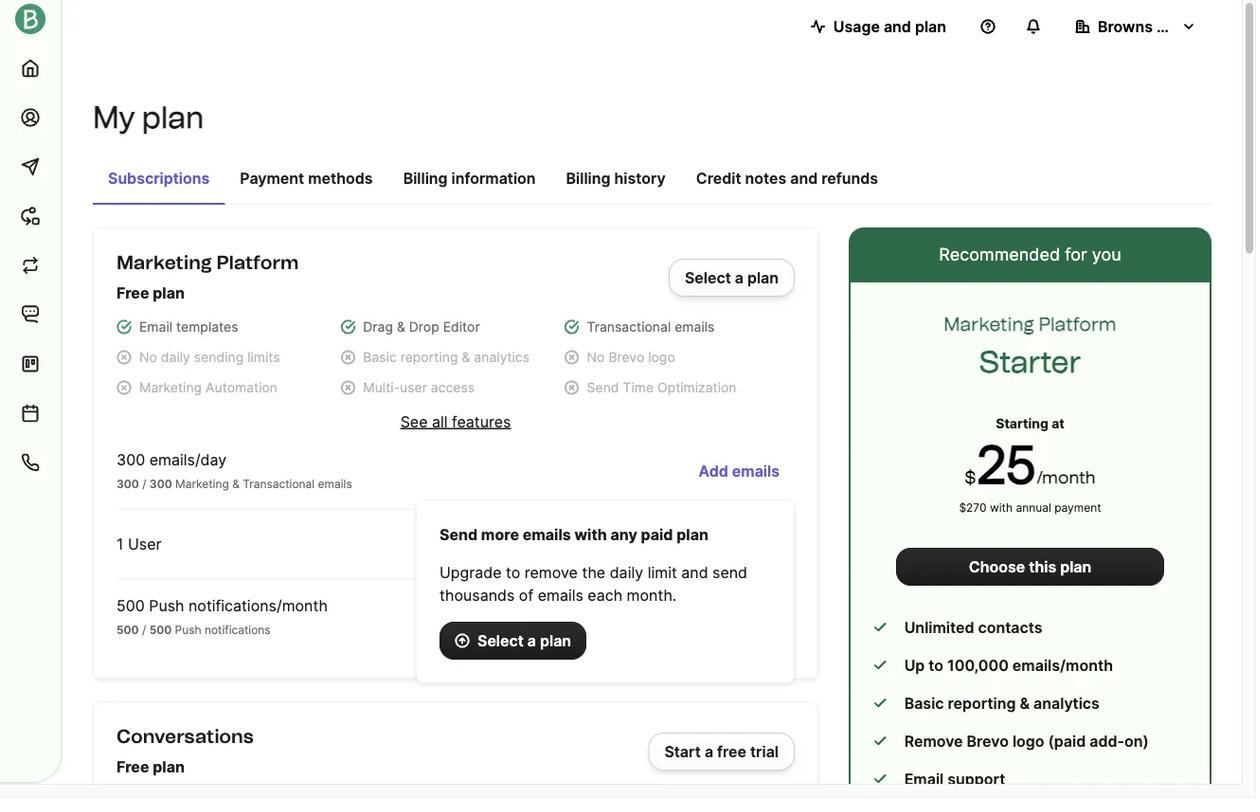 Task type: vqa. For each thing, say whether or not it's contained in the screenshot.
the rightmost form
no



Task type: locate. For each thing, give the bounding box(es) containing it.
add users
[[706, 535, 780, 553]]

1 horizontal spatial logo
[[1013, 732, 1045, 750]]

add for add users
[[706, 535, 735, 553]]

emails inside upgrade to remove the daily limit and send thousands of emails each month.
[[538, 586, 584, 604]]

marketing up email templates
[[117, 251, 212, 274]]

marketing down the day
[[175, 477, 229, 491]]

free up email templates
[[117, 283, 149, 302]]

platform up starter
[[1039, 313, 1117, 336]]

0 vertical spatial add
[[699, 462, 729, 480]]

email for email templates
[[139, 319, 173, 335]]

brevo
[[609, 349, 645, 365], [967, 732, 1009, 750]]

tab list
[[93, 159, 1212, 205]]

2 horizontal spatial and
[[884, 17, 912, 36]]

1 vertical spatial brevo
[[967, 732, 1009, 750]]

with left any
[[575, 525, 607, 544]]

payment methods link
[[225, 159, 388, 203]]

add up add users at the bottom of page
[[699, 462, 729, 480]]

and
[[884, 17, 912, 36], [791, 169, 818, 187], [682, 563, 709, 582]]

brevo up time
[[609, 349, 645, 365]]

and right limit
[[682, 563, 709, 582]]

a
[[735, 268, 744, 287], [528, 631, 537, 650], [705, 742, 714, 761]]

1 free from the top
[[117, 283, 149, 302]]

1 vertical spatial platform
[[1039, 313, 1117, 336]]

0 horizontal spatial select a plan button
[[440, 622, 587, 660]]

basic reporting & analytics down up to 100,000 emails/month
[[905, 694, 1100, 712]]

analytics
[[474, 349, 530, 365], [1034, 694, 1100, 712]]

1 billing from the left
[[403, 169, 448, 187]]

1 vertical spatial analytics
[[1034, 694, 1100, 712]]

0 vertical spatial select
[[685, 268, 732, 287]]

basic up multi-
[[363, 349, 397, 365]]

1 vertical spatial select
[[478, 631, 524, 650]]

users
[[739, 535, 780, 553]]

platform for free
[[217, 251, 299, 274]]

1 horizontal spatial to
[[929, 656, 944, 674]]

0 horizontal spatial month
[[282, 596, 328, 615]]

no brevo logo
[[587, 349, 676, 365]]

$270
[[960, 500, 987, 514]]

$
[[965, 467, 977, 487]]

daily up each
[[610, 563, 644, 582]]

0 vertical spatial platform
[[217, 251, 299, 274]]

0 vertical spatial select a plan button
[[669, 259, 795, 297]]

0 horizontal spatial billing
[[403, 169, 448, 187]]

add inside 'button'
[[699, 462, 729, 480]]

daily
[[161, 349, 190, 365], [610, 563, 644, 582]]

1 horizontal spatial basic reporting & analytics
[[905, 694, 1100, 712]]

1 vertical spatial add
[[706, 535, 735, 553]]

platform inside marketing platform starter
[[1039, 313, 1117, 336]]

500
[[117, 596, 145, 615], [117, 623, 139, 637], [149, 623, 172, 637]]

0 horizontal spatial no
[[139, 349, 157, 365]]

subscriptions
[[108, 169, 210, 187]]

notifications
[[189, 596, 277, 615], [205, 623, 271, 637]]

1 vertical spatial free
[[117, 757, 149, 776]]

email support
[[905, 770, 1006, 788]]

0 vertical spatial month
[[1043, 467, 1096, 487]]

1 vertical spatial basic
[[905, 694, 945, 712]]

0 vertical spatial daily
[[161, 349, 190, 365]]

1 horizontal spatial email
[[905, 770, 944, 788]]

drag & drop editor
[[363, 319, 480, 335]]

send up upgrade
[[440, 525, 478, 544]]

send left time
[[587, 380, 619, 396]]

1 vertical spatial to
[[929, 656, 944, 674]]

billing left history
[[566, 169, 611, 187]]

1 vertical spatial reporting
[[948, 694, 1017, 712]]

add emails
[[699, 462, 780, 480]]

0 horizontal spatial transactional
[[243, 477, 315, 491]]

all
[[432, 412, 448, 431]]

unlimited
[[905, 618, 975, 637]]

add
[[699, 462, 729, 480], [706, 535, 735, 553]]

platform up templates
[[217, 251, 299, 274]]

reporting down drop
[[401, 349, 458, 365]]

1 horizontal spatial month
[[1043, 467, 1096, 487]]

and right notes
[[791, 169, 818, 187]]

marketing platform free plan
[[117, 251, 299, 302]]

select
[[685, 268, 732, 287], [478, 631, 524, 650]]

0 vertical spatial with
[[990, 500, 1013, 514]]

no down email templates
[[139, 349, 157, 365]]

choose
[[969, 557, 1026, 576]]

0 vertical spatial select a plan
[[685, 268, 779, 287]]

logo for no
[[649, 349, 676, 365]]

1 horizontal spatial select a plan
[[685, 268, 779, 287]]

2 vertical spatial a
[[705, 742, 714, 761]]

1 horizontal spatial with
[[990, 500, 1013, 514]]

free inside marketing platform free plan
[[117, 283, 149, 302]]

no down transactional emails
[[587, 349, 605, 365]]

1 horizontal spatial reporting
[[948, 694, 1017, 712]]

0 vertical spatial and
[[884, 17, 912, 36]]

daily down email templates
[[161, 349, 190, 365]]

reporting down "100,000"
[[948, 694, 1017, 712]]

with right $270 on the bottom of page
[[990, 500, 1013, 514]]

1 horizontal spatial transactional
[[587, 319, 671, 335]]

1 vertical spatial basic reporting & analytics
[[905, 694, 1100, 712]]

plan inside conversations free plan
[[153, 757, 185, 776]]

500 down user
[[149, 623, 172, 637]]

25
[[977, 433, 1037, 496]]

plan
[[916, 17, 947, 36], [142, 99, 204, 136], [748, 268, 779, 287], [153, 283, 185, 302], [677, 525, 709, 544], [1061, 557, 1092, 576], [540, 631, 572, 650], [153, 757, 185, 776]]

emails/month
[[1013, 656, 1114, 674]]

information
[[452, 169, 536, 187]]

starting
[[996, 415, 1049, 431]]

select a plan
[[685, 268, 779, 287], [478, 631, 572, 650]]

add up send
[[706, 535, 735, 553]]

select a plan for right select a plan button
[[685, 268, 779, 287]]

300 emails / day 300 / 300 marketing & transactional emails
[[117, 450, 352, 491]]

300 up user
[[150, 477, 172, 491]]

logo left (paid
[[1013, 732, 1045, 750]]

0 vertical spatial email
[[139, 319, 173, 335]]

remove
[[525, 563, 578, 582]]

1 horizontal spatial a
[[705, 742, 714, 761]]

2 free from the top
[[117, 757, 149, 776]]

1 vertical spatial push
[[175, 623, 201, 637]]

0 horizontal spatial logo
[[649, 349, 676, 365]]

1 vertical spatial transactional
[[243, 477, 315, 491]]

0 vertical spatial send
[[587, 380, 619, 396]]

email down the 'remove'
[[905, 770, 944, 788]]

1 vertical spatial send
[[440, 525, 478, 544]]

0 horizontal spatial platform
[[217, 251, 299, 274]]

emails
[[675, 319, 715, 335], [149, 450, 195, 469], [733, 462, 780, 480], [318, 477, 352, 491], [523, 525, 571, 544], [538, 586, 584, 604]]

for
[[1066, 244, 1088, 264]]

no daily sending limits
[[139, 349, 280, 365]]

0 vertical spatial to
[[506, 563, 521, 582]]

0 horizontal spatial basic
[[363, 349, 397, 365]]

a inside button
[[705, 742, 714, 761]]

usage and plan
[[834, 17, 947, 36]]

annual
[[1017, 500, 1052, 514]]

and right "usage"
[[884, 17, 912, 36]]

billing left information
[[403, 169, 448, 187]]

1 horizontal spatial platform
[[1039, 313, 1117, 336]]

no for no daily sending limits
[[139, 349, 157, 365]]

plan inside marketing platform free plan
[[153, 283, 185, 302]]

basic
[[363, 349, 397, 365], [905, 694, 945, 712]]

1 vertical spatial email
[[905, 770, 944, 788]]

platform
[[217, 251, 299, 274], [1039, 313, 1117, 336]]

payment methods
[[240, 169, 373, 187]]

support
[[948, 770, 1006, 788]]

1 horizontal spatial billing
[[566, 169, 611, 187]]

credit notes and refunds link
[[681, 159, 894, 203]]

0 horizontal spatial and
[[682, 563, 709, 582]]

0 horizontal spatial to
[[506, 563, 521, 582]]

1 horizontal spatial send
[[587, 380, 619, 396]]

email left templates
[[139, 319, 173, 335]]

with
[[990, 500, 1013, 514], [575, 525, 607, 544]]

marketing inside marketing platform free plan
[[117, 251, 212, 274]]

0 horizontal spatial select a plan
[[478, 631, 572, 650]]

0 vertical spatial free
[[117, 283, 149, 302]]

0 horizontal spatial reporting
[[401, 349, 458, 365]]

platform for starter
[[1039, 313, 1117, 336]]

marketing
[[117, 251, 212, 274], [944, 313, 1035, 336], [139, 380, 202, 396], [175, 477, 229, 491]]

free down "conversations"
[[117, 757, 149, 776]]

500 down 1
[[117, 623, 139, 637]]

platform inside marketing platform free plan
[[217, 251, 299, 274]]

brevo for no
[[609, 349, 645, 365]]

1 horizontal spatial brevo
[[967, 732, 1009, 750]]

marketing platform starter
[[944, 313, 1117, 380]]

billing information link
[[388, 159, 551, 203]]

select down thousands
[[478, 631, 524, 650]]

basic reporting & analytics
[[363, 349, 530, 365], [905, 694, 1100, 712]]

0 vertical spatial brevo
[[609, 349, 645, 365]]

marketing for marketing platform free plan
[[117, 251, 212, 274]]

logo up send time optimization
[[649, 349, 676, 365]]

starter
[[980, 344, 1082, 380]]

transactional inside 300 emails / day 300 / 300 marketing & transactional emails
[[243, 477, 315, 491]]

analytics down editor
[[474, 349, 530, 365]]

0 horizontal spatial daily
[[161, 349, 190, 365]]

emails inside add emails 'button'
[[733, 462, 780, 480]]

add emails button
[[684, 452, 795, 490]]

marketing up starter
[[944, 313, 1035, 336]]

free
[[117, 283, 149, 302], [117, 757, 149, 776]]

marketing down no daily sending limits at top left
[[139, 380, 202, 396]]

limit
[[648, 563, 678, 582]]

0 horizontal spatial with
[[575, 525, 607, 544]]

billing history
[[566, 169, 666, 187]]

up
[[905, 656, 925, 674]]

0 vertical spatial transactional
[[587, 319, 671, 335]]

500 push notifications / month 500 / 500 push notifications
[[117, 596, 328, 637]]

to up of in the left bottom of the page
[[506, 563, 521, 582]]

to
[[506, 563, 521, 582], [929, 656, 944, 674]]

1 vertical spatial select a plan
[[478, 631, 572, 650]]

to inside upgrade to remove the daily limit and send thousands of emails each month.
[[506, 563, 521, 582]]

and inside button
[[884, 17, 912, 36]]

daily inside upgrade to remove the daily limit and send thousands of emails each month.
[[610, 563, 644, 582]]

1 horizontal spatial no
[[587, 349, 605, 365]]

analytics up (paid
[[1034, 694, 1100, 712]]

1 vertical spatial a
[[528, 631, 537, 650]]

0 horizontal spatial send
[[440, 525, 478, 544]]

1 vertical spatial and
[[791, 169, 818, 187]]

email
[[139, 319, 173, 335], [905, 770, 944, 788]]

300
[[117, 450, 145, 469], [117, 477, 139, 491], [150, 477, 172, 491]]

0 horizontal spatial a
[[528, 631, 537, 650]]

a for conversations
[[705, 742, 714, 761]]

0 vertical spatial logo
[[649, 349, 676, 365]]

0 horizontal spatial brevo
[[609, 349, 645, 365]]

basic up the 'remove'
[[905, 694, 945, 712]]

0 vertical spatial analytics
[[474, 349, 530, 365]]

1 vertical spatial with
[[575, 525, 607, 544]]

to for up
[[929, 656, 944, 674]]

0 vertical spatial basic
[[363, 349, 397, 365]]

1 vertical spatial select a plan button
[[440, 622, 587, 660]]

marketing inside marketing platform starter
[[944, 313, 1035, 336]]

2 horizontal spatial a
[[735, 268, 744, 287]]

100,000
[[948, 656, 1009, 674]]

1 vertical spatial month
[[282, 596, 328, 615]]

1 no from the left
[[139, 349, 157, 365]]

starting at
[[996, 415, 1065, 431]]

1 vertical spatial logo
[[1013, 732, 1045, 750]]

to right up
[[929, 656, 944, 674]]

brevo up support
[[967, 732, 1009, 750]]

add inside button
[[706, 535, 735, 553]]

1 vertical spatial daily
[[610, 563, 644, 582]]

2 no from the left
[[587, 349, 605, 365]]

1 horizontal spatial analytics
[[1034, 694, 1100, 712]]

1 horizontal spatial select
[[685, 268, 732, 287]]

0 horizontal spatial email
[[139, 319, 173, 335]]

1 horizontal spatial daily
[[610, 563, 644, 582]]

basic reporting & analytics up access
[[363, 349, 530, 365]]

select up transactional emails
[[685, 268, 732, 287]]

0 vertical spatial a
[[735, 268, 744, 287]]

billing
[[403, 169, 448, 187], [566, 169, 611, 187]]

no for no brevo logo
[[587, 349, 605, 365]]

marketing for marketing automation
[[139, 380, 202, 396]]

1 horizontal spatial basic
[[905, 694, 945, 712]]

payment
[[1055, 500, 1102, 514]]

0 vertical spatial basic reporting & analytics
[[363, 349, 530, 365]]

start a free trial
[[665, 742, 779, 761]]

2 vertical spatial and
[[682, 563, 709, 582]]

1 horizontal spatial and
[[791, 169, 818, 187]]

see all features link
[[401, 410, 511, 433]]

300 left the day
[[117, 450, 145, 469]]

0 horizontal spatial basic reporting & analytics
[[363, 349, 530, 365]]

2 billing from the left
[[566, 169, 611, 187]]

more
[[481, 525, 519, 544]]

browns
[[1099, 17, 1154, 36]]

300 up 1
[[117, 477, 139, 491]]

brevo for remove
[[967, 732, 1009, 750]]



Task type: describe. For each thing, give the bounding box(es) containing it.
and inside upgrade to remove the daily limit and send thousands of emails each month.
[[682, 563, 709, 582]]

paid
[[641, 525, 673, 544]]

the
[[582, 563, 606, 582]]

start
[[665, 742, 701, 761]]

billing information
[[403, 169, 536, 187]]

drag
[[363, 319, 393, 335]]

upgrade to remove the daily limit and send thousands of emails each month.
[[440, 563, 748, 604]]

send more emails with any paid plan
[[440, 525, 709, 544]]

upgrade
[[440, 563, 502, 582]]

automation
[[206, 380, 278, 396]]

remove brevo logo (paid add-on)
[[905, 732, 1150, 750]]

add-
[[1090, 732, 1125, 750]]

billing for billing information
[[403, 169, 448, 187]]

day
[[201, 450, 227, 469]]

marketing for marketing platform starter
[[944, 313, 1035, 336]]

month.
[[627, 586, 677, 604]]

refunds
[[822, 169, 879, 187]]

sending
[[194, 349, 244, 365]]

drop
[[409, 319, 440, 335]]

optimization
[[658, 380, 737, 396]]

usage
[[834, 17, 881, 36]]

contacts
[[979, 618, 1043, 637]]

marketing automation
[[139, 380, 278, 396]]

logo for remove
[[1013, 732, 1045, 750]]

remove
[[905, 732, 964, 750]]

multi-user access
[[363, 380, 475, 396]]

browns enterprise button
[[1061, 8, 1233, 45]]

methods
[[308, 169, 373, 187]]

enterprise
[[1157, 17, 1233, 36]]

my plan
[[93, 99, 204, 136]]

at
[[1052, 415, 1065, 431]]

subscriptions link
[[93, 159, 225, 205]]

features
[[452, 412, 511, 431]]

(paid
[[1049, 732, 1087, 750]]

month inside 500 push notifications / month 500 / 500 push notifications
[[282, 596, 328, 615]]

access
[[431, 380, 475, 396]]

0 vertical spatial notifications
[[189, 596, 277, 615]]

0 horizontal spatial select
[[478, 631, 524, 650]]

user
[[400, 380, 427, 396]]

to for upgrade
[[506, 563, 521, 582]]

send for send more emails with any paid plan
[[440, 525, 478, 544]]

conversations
[[117, 725, 254, 748]]

tab list containing subscriptions
[[93, 159, 1212, 205]]

usage and plan button
[[796, 8, 962, 45]]

see all features
[[401, 412, 511, 431]]

recommended
[[940, 244, 1061, 264]]

credit
[[697, 169, 742, 187]]

0 horizontal spatial analytics
[[474, 349, 530, 365]]

thousands
[[440, 586, 515, 604]]

billing for billing history
[[566, 169, 611, 187]]

a for marketing platform
[[735, 268, 744, 287]]

time
[[623, 380, 654, 396]]

browns enterprise
[[1099, 17, 1233, 36]]

& inside 300 emails / day 300 / 300 marketing & transactional emails
[[232, 477, 240, 491]]

you
[[1093, 244, 1122, 264]]

1 vertical spatial notifications
[[205, 623, 271, 637]]

choose this plan button
[[897, 548, 1165, 586]]

this
[[1030, 557, 1057, 576]]

user
[[128, 535, 162, 553]]

1
[[117, 535, 124, 553]]

any
[[611, 525, 638, 544]]

$ 25 / month
[[965, 433, 1096, 496]]

add users button
[[690, 525, 795, 563]]

billing history link
[[551, 159, 681, 203]]

templates
[[176, 319, 238, 335]]

month inside $ 25 / month
[[1043, 467, 1096, 487]]

marketing inside 300 emails / day 300 / 300 marketing & transactional emails
[[175, 477, 229, 491]]

my
[[93, 99, 135, 136]]

free inside conversations free plan
[[117, 757, 149, 776]]

notes
[[746, 169, 787, 187]]

unlimited contacts
[[905, 618, 1043, 637]]

and inside tab list
[[791, 169, 818, 187]]

up to 100,000 emails/month
[[905, 656, 1114, 674]]

free
[[718, 742, 747, 761]]

500 down the 1 user
[[117, 596, 145, 615]]

1 user
[[117, 535, 162, 553]]

0 vertical spatial push
[[149, 596, 184, 615]]

conversations free plan
[[117, 725, 254, 776]]

send
[[713, 563, 748, 582]]

start a free trial button
[[649, 733, 795, 771]]

0 vertical spatial reporting
[[401, 349, 458, 365]]

trial
[[751, 742, 779, 761]]

of
[[519, 586, 534, 604]]

add for add emails
[[699, 462, 729, 480]]

history
[[615, 169, 666, 187]]

on)
[[1125, 732, 1150, 750]]

$270 with annual payment
[[960, 500, 1102, 514]]

1 horizontal spatial select a plan button
[[669, 259, 795, 297]]

/ inside $ 25 / month
[[1037, 467, 1043, 487]]

payment
[[240, 169, 304, 187]]

email for email support
[[905, 770, 944, 788]]

editor
[[443, 319, 480, 335]]

send for send time optimization
[[587, 380, 619, 396]]

select a plan for select a plan button to the left
[[478, 631, 572, 650]]

choose this plan
[[969, 557, 1092, 576]]

recommended for you
[[940, 244, 1122, 264]]

see
[[401, 412, 428, 431]]



